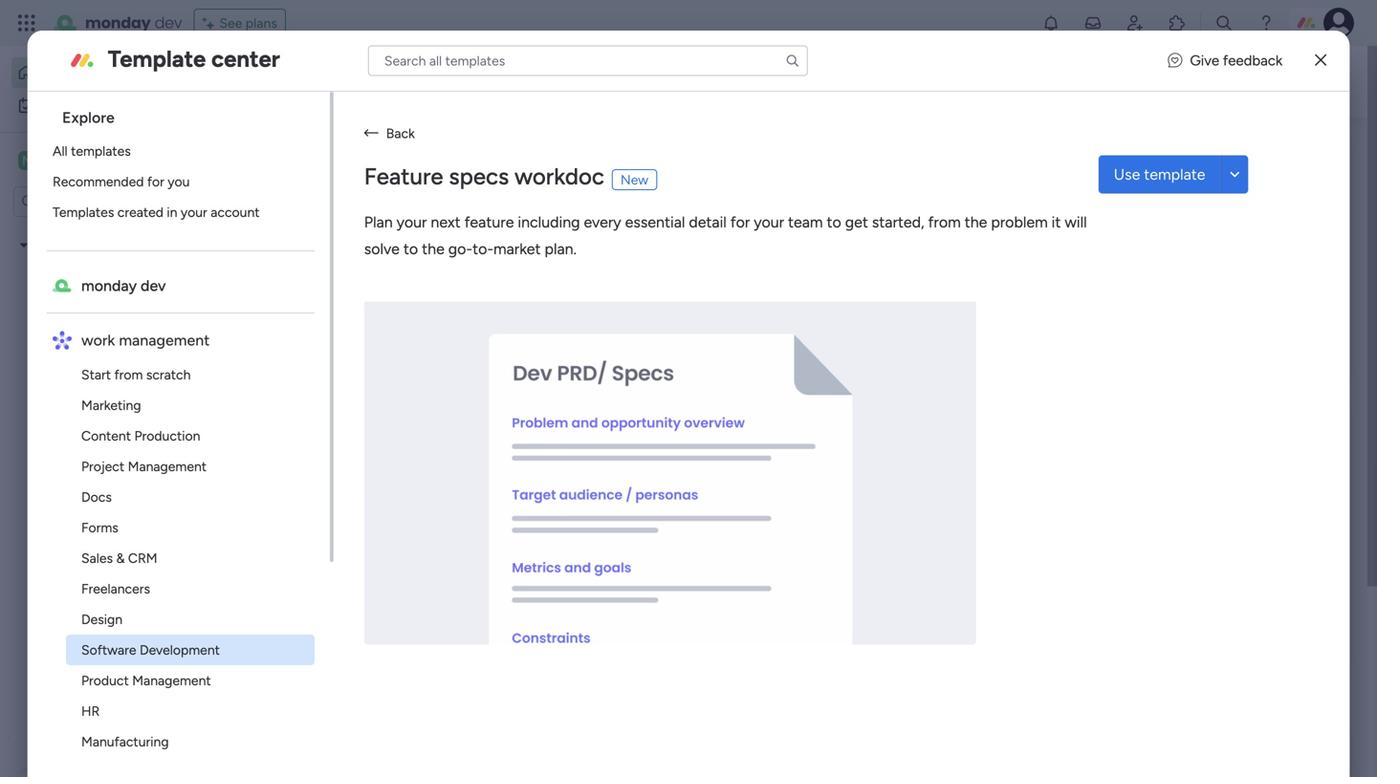 Task type: locate. For each thing, give the bounding box(es) containing it.
to
[[827, 213, 842, 232], [404, 240, 418, 258]]

0 horizontal spatial started
[[115, 432, 160, 449]]

from
[[928, 213, 961, 232], [114, 367, 143, 383]]

Search all templates search field
[[368, 45, 808, 76]]

template
[[108, 45, 206, 73]]

bugs queue
[[66, 367, 139, 384]]

my work
[[44, 97, 95, 113]]

0 horizontal spatial getting
[[66, 432, 112, 449]]

from inside plan your next feature including every essential detail for your team to get started, from the problem it will solve to the go-to-market plan.
[[928, 213, 961, 232]]

management down development
[[132, 673, 211, 689]]

0 horizontal spatial add to favorites image
[[609, 584, 628, 603]]

0 vertical spatial add to favorites image
[[963, 350, 982, 369]]

recently visited
[[322, 157, 450, 177]]

public board image
[[41, 269, 59, 287], [674, 584, 695, 605]]

give right v2 user feedback image
[[1190, 52, 1220, 69]]

started inside list box
[[115, 432, 160, 449]]

to left get at the right top of page
[[827, 213, 842, 232]]

0 vertical spatial work
[[66, 97, 95, 113]]

boards,
[[462, 72, 513, 90]]

workspace selection element
[[18, 149, 110, 172]]

0 vertical spatial the
[[965, 213, 988, 232]]

your inside explore element
[[181, 204, 207, 220]]

1 vertical spatial from
[[114, 367, 143, 383]]

sales & crm
[[81, 551, 157, 567]]

0 vertical spatial add to favorites image
[[609, 350, 628, 369]]

1 vertical spatial monday dev
[[81, 277, 166, 295]]

give inside "give feedback"
[[1132, 62, 1162, 79]]

0 horizontal spatial public board image
[[41, 269, 59, 287]]

management down production
[[128, 459, 206, 475]]

&
[[116, 551, 125, 567]]

management for project management
[[128, 459, 206, 475]]

in
[[167, 204, 177, 220]]

1 vertical spatial management
[[132, 673, 211, 689]]

management
[[128, 459, 206, 475], [132, 673, 211, 689]]

v2 bolt switch image
[[1226, 71, 1238, 92]]

tasks inside list box
[[66, 270, 98, 286]]

roadmap
[[66, 335, 123, 351], [347, 351, 414, 369]]

lottie animation element
[[627, 46, 1165, 119], [0, 584, 244, 778]]

work down sprints
[[81, 331, 115, 350]]

1 horizontal spatial feedback
[[1223, 52, 1283, 69]]

0 horizontal spatial to
[[404, 240, 418, 258]]

hr
[[81, 704, 100, 720]]

0 horizontal spatial from
[[114, 367, 143, 383]]

dev
[[155, 12, 182, 33], [140, 277, 166, 295], [395, 382, 417, 398], [749, 382, 771, 398], [395, 616, 417, 632], [749, 616, 771, 632]]

1 horizontal spatial to
[[827, 213, 842, 232]]

monday dev inside list box
[[81, 277, 166, 295]]

0 horizontal spatial getting started
[[66, 432, 160, 449]]

add to favorites image
[[963, 350, 982, 369], [609, 584, 628, 603]]

1 vertical spatial getting
[[702, 585, 756, 603]]

feedback
[[1223, 52, 1283, 69], [1132, 84, 1192, 101]]

work inside option
[[66, 97, 95, 113]]

feedback inside give feedback link
[[1223, 52, 1283, 69]]

search
[[1286, 73, 1334, 91]]

1 horizontal spatial give
[[1190, 52, 1220, 69]]

give feedback up "v2 bolt switch" icon
[[1190, 52, 1283, 69]]

monday dev up template
[[85, 12, 182, 33]]

manufacturing
[[81, 734, 169, 750]]

new
[[621, 171, 649, 188]]

1 horizontal spatial started
[[759, 585, 812, 603]]

0 horizontal spatial the
[[422, 240, 445, 258]]

1 horizontal spatial for
[[731, 213, 750, 232]]

setup account link
[[1091, 176, 1349, 197]]

roadmap right public board image
[[347, 351, 414, 369]]

1 horizontal spatial add to favorites image
[[963, 584, 982, 603]]

public board image inside list box
[[41, 269, 59, 287]]

public board image for getting started
[[674, 584, 695, 605]]

started
[[115, 432, 160, 449], [759, 585, 812, 603]]

feature specs workdoc
[[364, 163, 604, 190]]

check circle image
[[1091, 180, 1103, 194]]

management for product management
[[132, 673, 211, 689]]

give inside give feedback link
[[1190, 52, 1220, 69]]

my
[[44, 97, 62, 113], [44, 152, 66, 170], [34, 237, 53, 254], [432, 382, 450, 398], [501, 382, 519, 398], [786, 382, 805, 398], [855, 382, 873, 398], [432, 616, 450, 632], [501, 616, 519, 632], [786, 616, 805, 632], [855, 616, 873, 632]]

monday
[[85, 12, 151, 33], [81, 277, 137, 295], [343, 382, 392, 398], [698, 382, 746, 398], [343, 616, 392, 632], [698, 616, 746, 632]]

0 vertical spatial monday dev
[[85, 12, 182, 33]]

1 vertical spatial getting started
[[702, 585, 812, 603]]

product management
[[81, 673, 211, 689]]

feedback up quick
[[1223, 52, 1283, 69]]

the
[[965, 213, 988, 232], [422, 240, 445, 258]]

0 vertical spatial tasks
[[66, 270, 98, 286]]

plan.
[[545, 240, 577, 258]]

add to favorites image
[[609, 350, 628, 369], [963, 584, 982, 603]]

0 horizontal spatial roadmap
[[66, 335, 123, 351]]

option
[[0, 228, 244, 232]]

public board image inside quick search results 'list box'
[[674, 584, 695, 605]]

add to favorites image inside monday dev > my team > my scrum team link
[[963, 350, 982, 369]]

tasks
[[66, 270, 98, 286], [347, 585, 386, 603]]

roadmap up start
[[66, 335, 123, 351]]

0 vertical spatial public board image
[[41, 269, 59, 287]]

feature
[[465, 213, 514, 232]]

you
[[167, 174, 190, 190]]

close image
[[1315, 54, 1327, 67]]

0 vertical spatial for
[[147, 174, 164, 190]]

for right the detail
[[731, 213, 750, 232]]

plan
[[364, 213, 393, 232]]

for inside explore element
[[147, 174, 164, 190]]

quick search
[[1242, 73, 1334, 91]]

your down maria!
[[379, 72, 410, 90]]

access
[[328, 72, 375, 90]]

give feedback right v2 user feedback icon
[[1132, 62, 1192, 101]]

0 vertical spatial feedback
[[1223, 52, 1283, 69]]

good morning, maria! quickly access your recent boards, inbox and workspaces
[[273, 53, 584, 111]]

work management
[[81, 331, 210, 350]]

design
[[81, 612, 122, 628]]

docs
[[81, 489, 112, 506]]

production
[[134, 428, 200, 444]]

quick search results list box
[[296, 179, 1016, 667]]

give feedback for v2 user feedback icon
[[1132, 62, 1192, 101]]

feedback for v2 user feedback image
[[1223, 52, 1283, 69]]

get
[[845, 213, 868, 232]]

1 vertical spatial feedback
[[1132, 84, 1192, 101]]

from right start
[[114, 367, 143, 383]]

select product image
[[17, 13, 36, 33]]

started,
[[872, 213, 925, 232]]

0 horizontal spatial add to favorites image
[[609, 350, 628, 369]]

1 horizontal spatial roadmap
[[347, 351, 414, 369]]

0 vertical spatial started
[[115, 432, 160, 449]]

for left you
[[147, 174, 164, 190]]

0 horizontal spatial lottie animation element
[[0, 584, 244, 778]]

your right in on the top
[[181, 204, 207, 220]]

0 horizontal spatial tasks
[[66, 270, 98, 286]]

software
[[81, 642, 136, 659]]

0 vertical spatial getting started
[[66, 432, 160, 449]]

inbox image
[[1084, 13, 1103, 33]]

1 vertical spatial for
[[731, 213, 750, 232]]

recent
[[414, 72, 459, 90]]

1 vertical spatial to
[[404, 240, 418, 258]]

back button
[[364, 122, 1319, 144]]

1 horizontal spatial add to favorites image
[[963, 350, 982, 369]]

give feedback link
[[1168, 50, 1283, 72]]

add to favorites image for roadmap
[[609, 350, 628, 369]]

1 vertical spatial add to favorites image
[[609, 584, 628, 603]]

0 vertical spatial lottie animation element
[[627, 46, 1165, 119]]

0 horizontal spatial feedback
[[1132, 84, 1192, 101]]

team inside workspace selection element
[[69, 152, 107, 170]]

1 vertical spatial started
[[759, 585, 812, 603]]

maria!
[[365, 53, 402, 69]]

your
[[1171, 146, 1207, 167]]

tasks inside quick search results 'list box'
[[347, 585, 386, 603]]

0 horizontal spatial for
[[147, 174, 164, 190]]

your
[[379, 72, 410, 90], [181, 204, 207, 220], [397, 213, 427, 232], [754, 213, 785, 232]]

monday dev
[[85, 12, 182, 33], [81, 277, 166, 295]]

1 vertical spatial tasks
[[347, 585, 386, 603]]

1 horizontal spatial from
[[928, 213, 961, 232]]

my inside my work option
[[44, 97, 62, 113]]

0 horizontal spatial give
[[1132, 62, 1162, 79]]

1 horizontal spatial getting started
[[702, 585, 812, 603]]

give left v2 user feedback image
[[1132, 62, 1162, 79]]

templates
[[71, 143, 131, 159]]

1 vertical spatial work
[[81, 331, 115, 350]]

0 vertical spatial from
[[928, 213, 961, 232]]

give feedback inside give feedback link
[[1190, 52, 1283, 69]]

list box
[[35, 92, 334, 778], [0, 225, 244, 715]]

project management
[[81, 459, 206, 475]]

the left problem
[[965, 213, 988, 232]]

getting started
[[66, 432, 160, 449], [702, 585, 812, 603]]

template center
[[108, 45, 280, 73]]

1 vertical spatial lottie animation element
[[0, 584, 244, 778]]

complete
[[1091, 146, 1167, 167]]

explore heading
[[47, 92, 330, 136]]

1 horizontal spatial tasks
[[347, 585, 386, 603]]

work down the home
[[66, 97, 95, 113]]

my inside list box
[[34, 237, 53, 254]]

monday dev up sprints
[[81, 277, 166, 295]]

Search in workspace field
[[40, 191, 160, 213]]

feedback down v2 user feedback image
[[1132, 84, 1192, 101]]

caret down image
[[20, 239, 28, 252]]

all templates
[[52, 143, 131, 159]]

the left "go-"
[[422, 240, 445, 258]]

1 horizontal spatial getting
[[702, 585, 756, 603]]

team
[[788, 213, 823, 232], [96, 237, 127, 254], [562, 382, 593, 398], [917, 382, 947, 398], [562, 616, 593, 632], [917, 616, 947, 632]]

1 horizontal spatial lottie animation element
[[627, 46, 1165, 119]]

use template button
[[1099, 155, 1221, 194]]

my inside workspace selection element
[[44, 152, 66, 170]]

use template
[[1114, 165, 1206, 184]]

monday dev > my team > my scrum team inside monday dev > my team > my scrum team link
[[698, 382, 947, 398]]

give for v2 user feedback icon
[[1132, 62, 1162, 79]]

0 vertical spatial management
[[128, 459, 206, 475]]

None search field
[[368, 45, 808, 76]]

to right solve
[[404, 240, 418, 258]]

workspace image
[[18, 150, 37, 171]]

scrum
[[56, 237, 93, 254], [522, 382, 559, 398], [877, 382, 914, 398], [522, 616, 559, 632], [877, 616, 914, 632]]

getting started inside list box
[[66, 432, 160, 449]]

from right "started,"
[[928, 213, 961, 232]]

templates created in your account
[[52, 204, 260, 220]]

team
[[69, 152, 107, 170], [454, 382, 486, 398], [808, 382, 840, 398], [454, 616, 486, 632], [808, 616, 840, 632]]

1 vertical spatial public board image
[[674, 584, 695, 605]]

1 horizontal spatial public board image
[[674, 584, 695, 605]]

1 vertical spatial add to favorites image
[[963, 584, 982, 603]]

visited
[[397, 157, 450, 177]]

invite members image
[[1126, 13, 1145, 33]]



Task type: vqa. For each thing, say whether or not it's contained in the screenshot.
items in Past dates / 0 items
no



Task type: describe. For each thing, give the bounding box(es) containing it.
complete your profile
[[1091, 146, 1261, 167]]

crm
[[128, 551, 157, 567]]

your right plan
[[397, 213, 427, 232]]

retrospectives
[[66, 400, 156, 416]]

quick search button
[[1211, 63, 1349, 101]]

give feedback for v2 user feedback image
[[1190, 52, 1283, 69]]

roadmap inside quick search results 'list box'
[[347, 351, 414, 369]]

sprints
[[66, 302, 109, 319]]

0 vertical spatial to
[[827, 213, 842, 232]]

detail
[[689, 213, 727, 232]]

plan your next feature including every essential detail for your team to get started, from the problem it will solve to the go-to-market plan.
[[364, 213, 1087, 258]]

back
[[386, 125, 415, 141]]

profile
[[1211, 146, 1261, 167]]

quick
[[1242, 73, 1282, 91]]

product
[[81, 673, 129, 689]]

v2 user feedback image
[[1168, 50, 1183, 72]]

0 vertical spatial getting
[[66, 432, 112, 449]]

add to favorites image for getting started
[[963, 584, 982, 603]]

search image
[[785, 53, 801, 68]]

1 vertical spatial the
[[422, 240, 445, 258]]

essential
[[625, 213, 685, 232]]

help image
[[1257, 13, 1276, 33]]

freelancers
[[81, 581, 150, 597]]

recommended for you
[[52, 174, 190, 190]]

maria williams image
[[1324, 8, 1355, 38]]

home link
[[11, 57, 206, 88]]

team inside plan your next feature including every essential detail for your team to get started, from the problem it will solve to the go-to-market plan.
[[788, 213, 823, 232]]

setup
[[1110, 178, 1148, 195]]

list box containing explore
[[35, 92, 334, 778]]

feedback for v2 user feedback icon
[[1132, 84, 1192, 101]]

it
[[1052, 213, 1061, 232]]

notifications image
[[1042, 13, 1061, 33]]

go-
[[448, 240, 473, 258]]

forms
[[81, 520, 118, 536]]

development
[[139, 642, 220, 659]]

content production
[[81, 428, 200, 444]]

account
[[1152, 178, 1207, 195]]

v2 user feedback image
[[1110, 71, 1125, 93]]

next
[[431, 213, 461, 232]]

center
[[211, 45, 280, 73]]

bugs
[[66, 367, 96, 384]]

your right the detail
[[754, 213, 785, 232]]

marketing
[[81, 397, 141, 414]]

started inside quick search results 'list box'
[[759, 585, 812, 603]]

software development
[[81, 642, 220, 659]]

my work option
[[11, 90, 206, 121]]

including
[[518, 213, 580, 232]]

start
[[81, 367, 111, 383]]

morning,
[[309, 53, 362, 69]]

scrum inside list box
[[56, 237, 93, 254]]

home option
[[11, 57, 206, 88]]

search everything image
[[1215, 13, 1234, 33]]

explore
[[62, 109, 114, 127]]

your inside good morning, maria! quickly access your recent boards, inbox and workspaces
[[379, 72, 410, 90]]

plans
[[246, 15, 277, 31]]

project
[[81, 459, 124, 475]]

market
[[494, 240, 541, 258]]

dev inside list box
[[140, 277, 166, 295]]

use
[[1114, 165, 1141, 184]]

sales
[[81, 551, 113, 567]]

setup account
[[1110, 178, 1207, 195]]

work management templates element
[[47, 360, 330, 778]]

all
[[52, 143, 67, 159]]

start from scratch
[[81, 367, 191, 383]]

give for v2 user feedback image
[[1190, 52, 1220, 69]]

my scrum team
[[34, 237, 127, 254]]

problem
[[991, 213, 1048, 232]]

monday dev > my team > my scrum team link
[[665, 194, 1001, 409]]

template
[[1144, 165, 1206, 184]]

solve
[[364, 240, 400, 258]]

for inside plan your next feature including every essential detail for your team to get started, from the problem it will solve to the go-to-market plan.
[[731, 213, 750, 232]]

1 horizontal spatial the
[[965, 213, 988, 232]]

workdoc
[[515, 163, 604, 190]]

list box containing my scrum team
[[0, 225, 244, 715]]

public board image for tasks
[[41, 269, 59, 287]]

specs
[[449, 163, 509, 190]]

scratch
[[146, 367, 191, 383]]

m
[[22, 153, 33, 169]]

from inside work management templates element
[[114, 367, 143, 383]]

getting started inside quick search results 'list box'
[[702, 585, 812, 603]]

see
[[220, 15, 242, 31]]

scrum inside monday dev > my team > my scrum team link
[[877, 382, 914, 398]]

to-
[[473, 240, 494, 258]]

public board image
[[320, 349, 341, 370]]

home
[[42, 65, 79, 81]]

good
[[273, 53, 306, 69]]

account
[[210, 204, 260, 220]]

getting inside quick search results 'list box'
[[702, 585, 756, 603]]

content
[[81, 428, 131, 444]]

monday inside list box
[[81, 277, 137, 295]]

feature
[[364, 163, 443, 190]]

quickly
[[273, 72, 325, 90]]

my work link
[[11, 90, 206, 121]]

work inside list box
[[81, 331, 115, 350]]

see plans button
[[194, 9, 286, 37]]

inbox
[[517, 72, 555, 90]]

team inside list box
[[96, 237, 127, 254]]

explore element
[[47, 136, 330, 228]]

workspaces
[[273, 93, 354, 111]]

and
[[559, 72, 584, 90]]

my team
[[44, 152, 107, 170]]

created
[[117, 204, 163, 220]]

apps image
[[1168, 13, 1187, 33]]

arrow left image
[[364, 122, 379, 144]]

see plans
[[220, 15, 277, 31]]

lottie animation image
[[0, 584, 244, 778]]

will
[[1065, 213, 1087, 232]]

templates
[[52, 204, 114, 220]]



